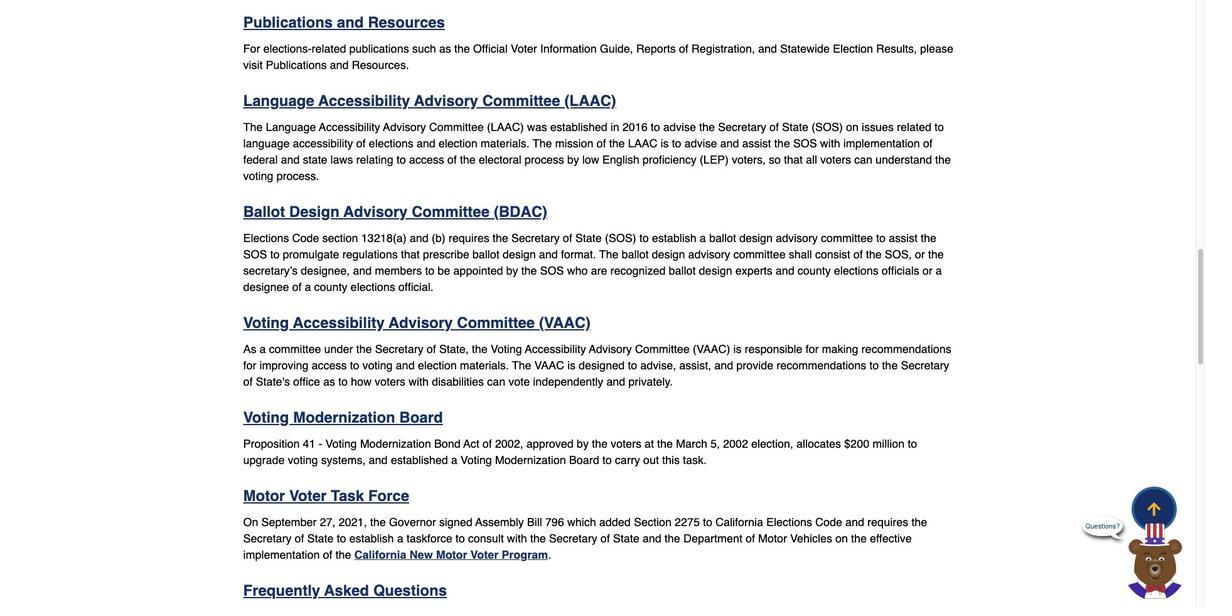 Task type: describe. For each thing, give the bounding box(es) containing it.
0 vertical spatial language
[[243, 92, 314, 110]]

2002,
[[495, 437, 523, 451]]

the inside elections code section 13218(a) and (b) requires the secretary of state (sos) to establish a ballot design advisory committee to assist the sos to promulgate regulations that prescribe ballot design and format. the ballot design advisory committee shall consist of the sos, or the secretary's designee, and members to be appointed by the sos who are recognized ballot design experts and county elections officials or a designee of a county elections official.
[[599, 248, 619, 261]]

added
[[599, 516, 631, 529]]

in
[[611, 120, 619, 134]]

low
[[582, 153, 599, 166]]

0 horizontal spatial board
[[399, 409, 443, 427]]

1 horizontal spatial committee
[[734, 248, 786, 261]]

can inside the as a committee under the secretary of state, the voting accessibility advisory committee (vaac) is responsible for making recommendations for improving access to voting and election materials. the vaac is designed to advise, assist, and provide recommendations to the secretary of state's office as to how voters with disabilities can vote independently and privately.
[[487, 375, 505, 388]]

registration,
[[692, 42, 755, 55]]

frequently asked questions
[[243, 582, 447, 600]]

voters inside the language accessibility advisory committee (laac) was established in 2016 to advise the secretary of state (sos) on issues related to language accessibility of elections and election materials. the mission of the laac is to advise and assist the sos with implementation of federal and state laws relating to access of the electoral process by low english proficiency (lep) voters, so that all voters can understand the voting process.
[[820, 153, 851, 166]]

publications and resources link
[[243, 14, 445, 31]]

accessibility up 'under' in the left bottom of the page
[[293, 314, 385, 332]]

13218(a)
[[361, 232, 407, 245]]

design up recognized
[[652, 248, 685, 261]]

voting accessibility advisory committee (vaac)
[[243, 314, 591, 332]]

resources
[[368, 14, 445, 31]]

million
[[873, 437, 905, 451]]

march
[[676, 437, 707, 451]]

ballot design advisory committee (bdac)
[[243, 203, 547, 221]]

recognized
[[610, 264, 666, 277]]

implementation inside on september 27, 2021, the governor signed assembly bill 796 which added section 2275 to california elections code and requires the secretary of state to establish a taskforce to consult with the secretary of state and the department of motor vehicles on the effective implementation of the
[[243, 549, 320, 562]]

voters inside proposition 41 - voting modernization bond act of 2002, approved by the voters at the march 5, 2002 election, allocates $200 million to upgrade voting systems, and established a voting modernization board to carry out this task.
[[611, 437, 642, 451]]

resources.
[[352, 58, 409, 71]]

advisory for voting
[[389, 314, 453, 332]]

are
[[591, 264, 607, 277]]

electoral
[[479, 153, 522, 166]]

publications and resources
[[243, 14, 445, 31]]

as
[[243, 343, 256, 356]]

of left electoral
[[447, 153, 457, 166]]

of right 'designee'
[[292, 280, 302, 294]]

of up understand
[[923, 137, 933, 150]]

1 horizontal spatial county
[[798, 264, 831, 277]]

of up so
[[770, 120, 779, 134]]

of right consist
[[854, 248, 863, 261]]

click me to chat with sam image
[[1121, 523, 1190, 600]]

on
[[243, 516, 258, 529]]

out
[[643, 454, 659, 467]]

1 vertical spatial advise
[[685, 137, 717, 150]]

the up language
[[243, 120, 263, 134]]

the inside for elections-related publications such as the official voter information guide, reports of registration, and statewide election results, please visit publications and resources.
[[454, 42, 470, 55]]

frequently
[[243, 582, 320, 600]]

with inside the as a committee under the secretary of state, the voting accessibility advisory committee (vaac) is responsible for making recommendations for improving access to voting and election materials. the vaac is designed to advise, assist, and provide recommendations to the secretary of state's office as to how voters with disabilities can vote independently and privately.
[[409, 375, 429, 388]]

voting modernization board
[[243, 409, 443, 427]]

2 vertical spatial elections
[[351, 280, 395, 294]]

proposition
[[243, 437, 300, 451]]

secretary inside the language accessibility advisory committee (laac) was established in 2016 to advise the secretary of state (sos) on issues related to language accessibility of elections and election materials. the mission of the laac is to advise and assist the sos with implementation of federal and state laws relating to access of the electoral process by low english proficiency (lep) voters, so that all voters can understand the voting process.
[[718, 120, 766, 134]]

assist,
[[679, 359, 711, 372]]

established inside the language accessibility advisory committee (laac) was established in 2016 to advise the secretary of state (sos) on issues related to language accessibility of elections and election materials. the mission of the laac is to advise and assist the sos with implementation of federal and state laws relating to access of the electoral process by low english proficiency (lep) voters, so that all voters can understand the voting process.
[[550, 120, 608, 134]]

2002
[[723, 437, 748, 451]]

1 horizontal spatial voter
[[471, 549, 499, 562]]

elections code section 13218(a) and (b) requires the secretary of state (sos) to establish a ballot design advisory committee to assist the sos to promulgate regulations that prescribe ballot design and format. the ballot design advisory committee shall consist of the sos, or the secretary's designee, and members to be appointed by the sos who are recognized ballot design experts and county elections officials or a designee of a county elections official.
[[243, 232, 944, 294]]

language accessibility advisory committee (laac)
[[243, 92, 616, 110]]

the language accessibility advisory committee (laac) was established in 2016 to advise the secretary of state (sos) on issues related to language accessibility of elections and election materials. the mission of the laac is to advise and assist the sos with implementation of federal and state laws relating to access of the electoral process by low english proficiency (lep) voters, so that all voters can understand the voting process.
[[243, 120, 951, 183]]

official
[[473, 42, 508, 55]]

voting up as at the left bottom of the page
[[243, 314, 289, 332]]

on september 27, 2021, the governor signed assembly bill 796 which added section 2275 to california elections code and requires the secretary of state to establish a taskforce to consult with the secretary of state and the department of motor vehicles on the effective implementation of the
[[243, 516, 927, 562]]

improving
[[260, 359, 309, 372]]

accessibility
[[293, 137, 353, 150]]

of right department
[[746, 532, 755, 545]]

prescribe
[[423, 248, 469, 261]]

a inside on september 27, 2021, the governor signed assembly bill 796 which added section 2275 to california elections code and requires the secretary of state to establish a taskforce to consult with the secretary of state and the department of motor vehicles on the effective implementation of the
[[397, 532, 403, 545]]

advisory inside the as a committee under the secretary of state, the voting accessibility advisory committee (vaac) is responsible for making recommendations for improving access to voting and election materials. the vaac is designed to advise, assist, and provide recommendations to the secretary of state's office as to how voters with disabilities can vote independently and privately.
[[589, 343, 632, 356]]

vote
[[509, 375, 530, 388]]

this
[[662, 454, 680, 467]]

voting inside proposition 41 - voting modernization bond act of 2002, approved by the voters at the march 5, 2002 election, allocates $200 million to upgrade voting systems, and established a voting modernization board to carry out this task.
[[288, 454, 318, 467]]

1 vertical spatial california
[[354, 549, 407, 562]]

ballot
[[243, 203, 285, 221]]

accessibility down resources.
[[318, 92, 410, 110]]

of left "state's"
[[243, 375, 253, 388]]

for elections-related publications such as the official voter information guide, reports of registration, and statewide election results, please visit publications and resources.
[[243, 42, 954, 71]]

ballot up recognized
[[622, 248, 649, 261]]

designee,
[[301, 264, 350, 277]]

election,
[[751, 437, 794, 451]]

department
[[684, 532, 743, 545]]

0 horizontal spatial county
[[314, 280, 348, 294]]

upgrade
[[243, 454, 285, 467]]

state inside elections code section 13218(a) and (b) requires the secretary of state (sos) to establish a ballot design advisory committee to assist the sos to promulgate regulations that prescribe ballot design and format. the ballot design advisory committee shall consist of the sos, or the secretary's designee, and members to be appointed by the sos who are recognized ballot design experts and county elections officials or a designee of a county elections official.
[[576, 232, 602, 245]]

was
[[527, 120, 547, 134]]

2275
[[675, 516, 700, 529]]

issues
[[862, 120, 894, 134]]

force
[[368, 488, 409, 505]]

related inside for elections-related publications such as the official voter information guide, reports of registration, and statewide election results, please visit publications and resources.
[[312, 42, 346, 55]]

guide,
[[600, 42, 633, 55]]

visit
[[243, 58, 263, 71]]

advise,
[[640, 359, 676, 372]]

carry
[[615, 454, 640, 467]]

proficiency
[[643, 153, 697, 166]]

motor voter task force link
[[243, 488, 409, 505]]

frequently asked questions link
[[243, 582, 447, 600]]

california new motor voter program link
[[354, 549, 548, 562]]

can inside the language accessibility advisory committee (laac) was established in 2016 to advise the secretary of state (sos) on issues related to language accessibility of elections and election materials. the mission of the laac is to advise and assist the sos with implementation of federal and state laws relating to access of the electoral process by low english proficiency (lep) voters, so that all voters can understand the voting process.
[[854, 153, 873, 166]]

ballot up the appointed
[[472, 248, 500, 261]]

ballot right recognized
[[669, 264, 696, 277]]

by inside proposition 41 - voting modernization bond act of 2002, approved by the voters at the march 5, 2002 election, allocates $200 million to upgrade voting systems, and established a voting modernization board to carry out this task.
[[577, 437, 589, 451]]

state
[[303, 153, 327, 166]]

results,
[[876, 42, 917, 55]]

1 vertical spatial recommendations
[[777, 359, 867, 372]]

voter inside for elections-related publications such as the official voter information guide, reports of registration, and statewide election results, please visit publications and resources.
[[511, 42, 537, 55]]

laws
[[331, 153, 353, 166]]

assembly
[[475, 516, 524, 529]]

approved
[[527, 437, 574, 451]]

that inside elections code section 13218(a) and (b) requires the secretary of state (sos) to establish a ballot design advisory committee to assist the sos to promulgate regulations that prescribe ballot design and format. the ballot design advisory committee shall consist of the sos, or the secretary's designee, and members to be appointed by the sos who are recognized ballot design experts and county elections officials or a designee of a county elections official.
[[401, 248, 420, 261]]

committee inside the language accessibility advisory committee (laac) was established in 2016 to advise the secretary of state (sos) on issues related to language accessibility of elections and election materials. the mission of the laac is to advise and assist the sos with implementation of federal and state laws relating to access of the electoral process by low english proficiency (lep) voters, so that all voters can understand the voting process.
[[429, 120, 484, 134]]

board inside proposition 41 - voting modernization bond act of 2002, approved by the voters at the march 5, 2002 election, allocates $200 million to upgrade voting systems, and established a voting modernization board to carry out this task.
[[569, 454, 599, 467]]

.
[[548, 549, 551, 562]]

on inside on september 27, 2021, the governor signed assembly bill 796 which added section 2275 to california elections code and requires the secretary of state to establish a taskforce to consult with the secretary of state and the department of motor vehicles on the effective implementation of the
[[836, 532, 848, 545]]

materials. inside the as a committee under the secretary of state, the voting accessibility advisory committee (vaac) is responsible for making recommendations for improving access to voting and election materials. the vaac is designed to advise, assist, and provide recommendations to the secretary of state's office as to how voters with disabilities can vote independently and privately.
[[460, 359, 509, 372]]

the inside the as a committee under the secretary of state, the voting accessibility advisory committee (vaac) is responsible for making recommendations for improving access to voting and election materials. the vaac is designed to advise, assist, and provide recommendations to the secretary of state's office as to how voters with disabilities can vote independently and privately.
[[512, 359, 531, 372]]

the up the process
[[533, 137, 552, 150]]

of inside proposition 41 - voting modernization bond act of 2002, approved by the voters at the march 5, 2002 election, allocates $200 million to upgrade voting systems, and established a voting modernization board to carry out this task.
[[483, 437, 492, 451]]

(laac) inside the language accessibility advisory committee (laac) was established in 2016 to advise the secretary of state (sos) on issues related to language accessibility of elections and election materials. the mission of the laac is to advise and assist the sos with implementation of federal and state laws relating to access of the electoral process by low english proficiency (lep) voters, so that all voters can understand the voting process.
[[487, 120, 524, 134]]

act
[[463, 437, 479, 451]]

elections inside the language accessibility advisory committee (laac) was established in 2016 to advise the secretary of state (sos) on issues related to language accessibility of elections and election materials. the mission of the laac is to advise and assist the sos with implementation of federal and state laws relating to access of the electoral process by low english proficiency (lep) voters, so that all voters can understand the voting process.
[[369, 137, 413, 150]]

2 horizontal spatial committee
[[821, 232, 873, 245]]

0 vertical spatial publications
[[243, 14, 333, 31]]

state,
[[439, 343, 469, 356]]

0 vertical spatial recommendations
[[862, 343, 951, 356]]

voters,
[[732, 153, 766, 166]]

designee
[[243, 280, 289, 294]]

design up experts
[[739, 232, 773, 245]]

0 vertical spatial modernization
[[293, 409, 395, 427]]

materials. inside the language accessibility advisory committee (laac) was established in 2016 to advise the secretary of state (sos) on issues related to language accessibility of elections and election materials. the mission of the laac is to advise and assist the sos with implementation of federal and state laws relating to access of the electoral process by low english proficiency (lep) voters, so that all voters can understand the voting process.
[[481, 137, 530, 150]]

establish inside elections code section 13218(a) and (b) requires the secretary of state (sos) to establish a ballot design advisory committee to assist the sos to promulgate regulations that prescribe ballot design and format. the ballot design advisory committee shall consist of the sos, or the secretary's designee, and members to be appointed by the sos who are recognized ballot design experts and county elections officials or a designee of a county elections official.
[[652, 232, 697, 245]]

on inside the language accessibility advisory committee (laac) was established in 2016 to advise the secretary of state (sos) on issues related to language accessibility of elections and election materials. the mission of the laac is to advise and assist the sos with implementation of federal and state laws relating to access of the electoral process by low english proficiency (lep) voters, so that all voters can understand the voting process.
[[846, 120, 859, 134]]

of down added
[[601, 532, 610, 545]]

with inside on september 27, 2021, the governor signed assembly bill 796 which added section 2275 to california elections code and requires the secretary of state to establish a taskforce to consult with the secretary of state and the department of motor vehicles on the effective implementation of the
[[507, 532, 527, 545]]

sos,
[[885, 248, 912, 261]]

all
[[806, 153, 817, 166]]

(bdac)
[[494, 203, 547, 221]]

41
[[303, 437, 315, 451]]

(sos) inside elections code section 13218(a) and (b) requires the secretary of state (sos) to establish a ballot design advisory committee to assist the sos to promulgate regulations that prescribe ballot design and format. the ballot design advisory committee shall consist of the sos, or the secretary's designee, and members to be appointed by the sos who are recognized ballot design experts and county elections officials or a designee of a county elections official.
[[605, 232, 636, 245]]

effective
[[870, 532, 912, 545]]

a inside the as a committee under the secretary of state, the voting accessibility advisory committee (vaac) is responsible for making recommendations for improving access to voting and election materials. the vaac is designed to advise, assist, and provide recommendations to the secretary of state's office as to how voters with disabilities can vote independently and privately.
[[260, 343, 266, 356]]

0 vertical spatial (laac)
[[564, 92, 616, 110]]

secretary inside elections code section 13218(a) and (b) requires the secretary of state (sos) to establish a ballot design advisory committee to assist the sos to promulgate regulations that prescribe ballot design and format. the ballot design advisory committee shall consist of the sos, or the secretary's designee, and members to be appointed by the sos who are recognized ballot design experts and county elections officials or a designee of a county elections official.
[[511, 232, 560, 245]]

0 vertical spatial advisory
[[776, 232, 818, 245]]

publications inside for elections-related publications such as the official voter information guide, reports of registration, and statewide election results, please visit publications and resources.
[[266, 58, 327, 71]]

allocates
[[797, 437, 841, 451]]

language accessibility advisory committee (laac) link
[[243, 92, 616, 110]]

process.
[[277, 169, 319, 183]]

1 vertical spatial for
[[243, 359, 256, 372]]

code inside elections code section 13218(a) and (b) requires the secretary of state (sos) to establish a ballot design advisory committee to assist the sos to promulgate regulations that prescribe ballot design and format. the ballot design advisory committee shall consist of the sos, or the secretary's designee, and members to be appointed by the sos who are recognized ballot design experts and county elections officials or a designee of a county elections official.
[[292, 232, 319, 245]]

committee for (bdac)
[[412, 203, 490, 221]]

advisory for language
[[414, 92, 478, 110]]

elections inside on september 27, 2021, the governor signed assembly bill 796 which added section 2275 to california elections code and requires the secretary of state to establish a taskforce to consult with the secretary of state and the department of motor vehicles on the effective implementation of the
[[766, 516, 812, 529]]

2021,
[[339, 516, 367, 529]]

publications
[[349, 42, 409, 55]]

california inside on september 27, 2021, the governor signed assembly bill 796 which added section 2275 to california elections code and requires the secretary of state to establish a taskforce to consult with the secretary of state and the department of motor vehicles on the effective implementation of the
[[716, 516, 763, 529]]

governor
[[389, 516, 436, 529]]



Task type: vqa. For each thing, say whether or not it's contained in the screenshot.
bottom implementation
yes



Task type: locate. For each thing, give the bounding box(es) containing it.
1 vertical spatial implementation
[[243, 549, 320, 562]]

accessibility up accessibility
[[319, 120, 380, 134]]

motor inside on september 27, 2021, the governor signed assembly bill 796 which added section 2275 to california elections code and requires the secretary of state to establish a taskforce to consult with the secretary of state and the department of motor vehicles on the effective implementation of the
[[758, 532, 787, 545]]

1 vertical spatial motor
[[758, 532, 787, 545]]

0 vertical spatial for
[[806, 343, 819, 356]]

english
[[603, 153, 640, 166]]

established up mission
[[550, 120, 608, 134]]

board down approved
[[569, 454, 599, 467]]

materials. up electoral
[[481, 137, 530, 150]]

on left the issues
[[846, 120, 859, 134]]

1 horizontal spatial advisory
[[776, 232, 818, 245]]

committee up consist
[[821, 232, 873, 245]]

state inside the language accessibility advisory committee (laac) was established in 2016 to advise the secretary of state (sos) on issues related to language accessibility of elections and election materials. the mission of the laac is to advise and assist the sos with implementation of federal and state laws relating to access of the electoral process by low english proficiency (lep) voters, so that all voters can understand the voting process.
[[782, 120, 809, 134]]

vehicles
[[790, 532, 832, 545]]

$200
[[844, 437, 870, 451]]

provide
[[737, 359, 774, 372]]

with
[[820, 137, 840, 150], [409, 375, 429, 388], [507, 532, 527, 545]]

modernization left bond
[[360, 437, 431, 451]]

elections up relating
[[369, 137, 413, 150]]

requires up effective
[[868, 516, 908, 529]]

sos up all
[[793, 137, 817, 150]]

2 horizontal spatial is
[[734, 343, 742, 356]]

the up 'are'
[[599, 248, 619, 261]]

2 vertical spatial voters
[[611, 437, 642, 451]]

1 horizontal spatial motor
[[436, 549, 467, 562]]

established inside proposition 41 - voting modernization bond act of 2002, approved by the voters at the march 5, 2002 election, allocates $200 million to upgrade voting systems, and established a voting modernization board to carry out this task.
[[391, 454, 448, 467]]

under
[[324, 343, 353, 356]]

signed
[[439, 516, 473, 529]]

advisory for ballot
[[343, 203, 408, 221]]

implementation down the issues
[[843, 137, 920, 150]]

1 horizontal spatial establish
[[652, 232, 697, 245]]

elections down members
[[351, 280, 395, 294]]

voter right official on the top of page
[[511, 42, 537, 55]]

appointed
[[453, 264, 503, 277]]

(lep)
[[700, 153, 729, 166]]

advise up (lep)
[[685, 137, 717, 150]]

voter up september
[[289, 488, 327, 505]]

0 horizontal spatial can
[[487, 375, 505, 388]]

to
[[651, 120, 660, 134], [935, 120, 944, 134], [672, 137, 681, 150], [397, 153, 406, 166], [640, 232, 649, 245], [876, 232, 886, 245], [270, 248, 280, 261], [425, 264, 435, 277], [350, 359, 359, 372], [628, 359, 637, 372], [870, 359, 879, 372], [338, 375, 348, 388], [908, 437, 917, 451], [603, 454, 612, 467], [703, 516, 712, 529], [337, 532, 346, 545], [456, 532, 465, 545]]

access inside the language accessibility advisory committee (laac) was established in 2016 to advise the secretary of state (sos) on issues related to language accessibility of elections and election materials. the mission of the laac is to advise and assist the sos with implementation of federal and state laws relating to access of the electoral process by low english proficiency (lep) voters, so that all voters can understand the voting process.
[[409, 153, 444, 166]]

2 horizontal spatial voting
[[363, 359, 393, 372]]

advisory down language accessibility advisory committee (laac)
[[383, 120, 426, 134]]

796
[[545, 516, 564, 529]]

election
[[833, 42, 873, 55]]

1 horizontal spatial as
[[439, 42, 451, 55]]

of down september
[[295, 532, 304, 545]]

(vaac) up the assist,
[[693, 343, 730, 356]]

is up provide at the right
[[734, 343, 742, 356]]

1 vertical spatial by
[[506, 264, 518, 277]]

election
[[439, 137, 478, 150], [418, 359, 457, 372]]

secretary's
[[243, 264, 298, 277]]

0 horizontal spatial is
[[568, 359, 576, 372]]

officials
[[882, 264, 920, 277]]

as right such
[[439, 42, 451, 55]]

0 vertical spatial implementation
[[843, 137, 920, 150]]

requires inside elections code section 13218(a) and (b) requires the secretary of state (sos) to establish a ballot design advisory committee to assist the sos to promulgate regulations that prescribe ballot design and format. the ballot design advisory committee shall consist of the sos, or the secretary's designee, and members to be appointed by the sos who are recognized ballot design experts and county elections officials or a designee of a county elections official.
[[449, 232, 489, 245]]

2 vertical spatial committee
[[269, 343, 321, 356]]

privately.
[[629, 375, 673, 388]]

elections down consist
[[834, 264, 879, 277]]

committee up "advise,"
[[635, 343, 690, 356]]

election down state,
[[418, 359, 457, 372]]

voting
[[243, 169, 273, 183], [363, 359, 393, 372], [288, 454, 318, 467]]

committee for (vaac)
[[457, 314, 535, 332]]

official.
[[398, 280, 434, 294]]

election inside the as a committee under the secretary of state, the voting accessibility advisory committee (vaac) is responsible for making recommendations for improving access to voting and election materials. the vaac is designed to advise, assist, and provide recommendations to the secretary of state's office as to how voters with disabilities can vote independently and privately.
[[418, 359, 457, 372]]

1 horizontal spatial (vaac)
[[693, 343, 730, 356]]

accessibility inside the as a committee under the secretary of state, the voting accessibility advisory committee (vaac) is responsible for making recommendations for improving access to voting and election materials. the vaac is designed to advise, assist, and provide recommendations to the secretary of state's office as to how voters with disabilities can vote independently and privately.
[[525, 343, 586, 356]]

committee inside the as a committee under the secretary of state, the voting accessibility advisory committee (vaac) is responsible for making recommendations for improving access to voting and election materials. the vaac is designed to advise, assist, and provide recommendations to the secretary of state's office as to how voters with disabilities can vote independently and privately.
[[635, 343, 690, 356]]

0 horizontal spatial (vaac)
[[539, 314, 591, 332]]

that up members
[[401, 248, 420, 261]]

(sos)
[[812, 120, 843, 134], [605, 232, 636, 245]]

design left experts
[[699, 264, 732, 277]]

sos inside the language accessibility advisory committee (laac) was established in 2016 to advise the secretary of state (sos) on issues related to language accessibility of elections and election materials. the mission of the laac is to advise and assist the sos with implementation of federal and state laws relating to access of the electoral process by low english proficiency (lep) voters, so that all voters can understand the voting process.
[[793, 137, 817, 150]]

of down 27,
[[323, 549, 332, 562]]

motor voter task force
[[243, 488, 409, 505]]

2 vertical spatial voter
[[471, 549, 499, 562]]

1 vertical spatial related
[[897, 120, 932, 134]]

relating
[[356, 153, 393, 166]]

assist inside the language accessibility advisory committee (laac) was established in 2016 to advise the secretary of state (sos) on issues related to language accessibility of elections and election materials. the mission of the laac is to advise and assist the sos with implementation of federal and state laws relating to access of the electoral process by low english proficiency (lep) voters, so that all voters can understand the voting process.
[[742, 137, 771, 150]]

0 vertical spatial code
[[292, 232, 319, 245]]

systems,
[[321, 454, 366, 467]]

1 vertical spatial (laac)
[[487, 120, 524, 134]]

california left new
[[354, 549, 407, 562]]

materials.
[[481, 137, 530, 150], [460, 359, 509, 372]]

1 vertical spatial election
[[418, 359, 457, 372]]

can
[[854, 153, 873, 166], [487, 375, 505, 388]]

0 vertical spatial can
[[854, 153, 873, 166]]

as inside the as a committee under the secretary of state, the voting accessibility advisory committee (vaac) is responsible for making recommendations for improving access to voting and election materials. the vaac is designed to advise, assist, and provide recommendations to the secretary of state's office as to how voters with disabilities can vote independently and privately.
[[323, 375, 335, 388]]

publications up elections-
[[243, 14, 333, 31]]

language inside the language accessibility advisory committee (laac) was established in 2016 to advise the secretary of state (sos) on issues related to language accessibility of elections and election materials. the mission of the laac is to advise and assist the sos with implementation of federal and state laws relating to access of the electoral process by low english proficiency (lep) voters, so that all voters can understand the voting process.
[[266, 120, 316, 134]]

established
[[550, 120, 608, 134], [391, 454, 448, 467]]

who
[[567, 264, 588, 277]]

committee up (b)
[[412, 203, 490, 221]]

section
[[322, 232, 358, 245]]

access inside the as a committee under the secretary of state, the voting accessibility advisory committee (vaac) is responsible for making recommendations for improving access to voting and election materials. the vaac is designed to advise, assist, and provide recommendations to the secretary of state's office as to how voters with disabilities can vote independently and privately.
[[312, 359, 347, 372]]

the up vote
[[512, 359, 531, 372]]

(sos) up all
[[812, 120, 843, 134]]

state up format.
[[576, 232, 602, 245]]

1 vertical spatial is
[[734, 343, 742, 356]]

for down as at the left bottom of the page
[[243, 359, 256, 372]]

of inside for elections-related publications such as the official voter information guide, reports of registration, and statewide election results, please visit publications and resources.
[[679, 42, 689, 55]]

how
[[351, 375, 372, 388]]

0 vertical spatial established
[[550, 120, 608, 134]]

by inside the language accessibility advisory committee (laac) was established in 2016 to advise the secretary of state (sos) on issues related to language accessibility of elections and election materials. the mission of the laac is to advise and assist the sos with implementation of federal and state laws relating to access of the electoral process by low english proficiency (lep) voters, so that all voters can understand the voting process.
[[567, 153, 579, 166]]

voting down act
[[461, 454, 492, 467]]

elections-
[[263, 42, 312, 55]]

0 horizontal spatial for
[[243, 359, 256, 372]]

voting inside the as a committee under the secretary of state, the voting accessibility advisory committee (vaac) is responsible for making recommendations for improving access to voting and election materials. the vaac is designed to advise, assist, and provide recommendations to the secretary of state's office as to how voters with disabilities can vote independently and privately.
[[491, 343, 522, 356]]

2 horizontal spatial with
[[820, 137, 840, 150]]

by right approved
[[577, 437, 589, 451]]

so
[[769, 153, 781, 166]]

establish up recognized
[[652, 232, 697, 245]]

0 vertical spatial or
[[915, 248, 925, 261]]

0 horizontal spatial that
[[401, 248, 420, 261]]

voting inside the language accessibility advisory committee (laac) was established in 2016 to advise the secretary of state (sos) on issues related to language accessibility of elections and election materials. the mission of the laac is to advise and assist the sos with implementation of federal and state laws relating to access of the electoral process by low english proficiency (lep) voters, so that all voters can understand the voting process.
[[243, 169, 273, 183]]

0 vertical spatial voter
[[511, 42, 537, 55]]

0 horizontal spatial advisory
[[688, 248, 730, 261]]

as inside for elections-related publications such as the official voter information guide, reports of registration, and statewide election results, please visit publications and resources.
[[439, 42, 451, 55]]

0 vertical spatial voters
[[820, 153, 851, 166]]

county down designee,
[[314, 280, 348, 294]]

1 horizontal spatial can
[[854, 153, 873, 166]]

of left state,
[[427, 343, 436, 356]]

2 vertical spatial modernization
[[495, 454, 566, 467]]

election down language accessibility advisory committee (laac) 'link' at top
[[439, 137, 478, 150]]

1 horizontal spatial (laac)
[[564, 92, 616, 110]]

election inside the language accessibility advisory committee (laac) was established in 2016 to advise the secretary of state (sos) on issues related to language accessibility of elections and election materials. the mission of the laac is to advise and assist the sos with implementation of federal and state laws relating to access of the electoral process by low english proficiency (lep) voters, so that all voters can understand the voting process.
[[439, 137, 478, 150]]

code inside on september 27, 2021, the governor signed assembly bill 796 which added section 2275 to california elections code and requires the secretary of state to establish a taskforce to consult with the secretary of state and the department of motor vehicles on the effective implementation of the
[[815, 516, 842, 529]]

vaac
[[534, 359, 564, 372]]

1 horizontal spatial access
[[409, 153, 444, 166]]

and
[[337, 14, 364, 31], [758, 42, 777, 55], [330, 58, 349, 71], [417, 137, 435, 150], [720, 137, 739, 150], [281, 153, 300, 166], [410, 232, 429, 245], [539, 248, 558, 261], [353, 264, 372, 277], [776, 264, 795, 277], [396, 359, 415, 372], [715, 359, 733, 372], [607, 375, 625, 388], [369, 454, 388, 467], [846, 516, 864, 529], [643, 532, 662, 545]]

process
[[525, 153, 564, 166]]

1 vertical spatial or
[[923, 264, 933, 277]]

1 vertical spatial elections
[[766, 516, 812, 529]]

0 horizontal spatial voter
[[289, 488, 327, 505]]

1 vertical spatial (sos)
[[605, 232, 636, 245]]

experts
[[735, 264, 773, 277]]

0 horizontal spatial (laac)
[[487, 120, 524, 134]]

of right reports
[[679, 42, 689, 55]]

regulations
[[342, 248, 398, 261]]

questions? ask me. image
[[1083, 510, 1123, 551]]

1 vertical spatial elections
[[834, 264, 879, 277]]

section
[[634, 516, 672, 529]]

requires up prescribe
[[449, 232, 489, 245]]

(vaac) up vaac
[[539, 314, 591, 332]]

committee up the was
[[482, 92, 560, 110]]

5,
[[711, 437, 720, 451]]

voting up proposition
[[243, 409, 289, 427]]

assist inside elections code section 13218(a) and (b) requires the secretary of state (sos) to establish a ballot design advisory committee to assist the sos to promulgate regulations that prescribe ballot design and format. the ballot design advisory committee shall consist of the sos, or the secretary's designee, and members to be appointed by the sos who are recognized ballot design experts and county elections officials or a designee of a county elections official.
[[889, 232, 918, 245]]

0 horizontal spatial established
[[391, 454, 448, 467]]

1 horizontal spatial (sos)
[[812, 120, 843, 134]]

bill
[[527, 516, 542, 529]]

board
[[399, 409, 443, 427], [569, 454, 599, 467]]

by down mission
[[567, 153, 579, 166]]

voting inside the as a committee under the secretary of state, the voting accessibility advisory committee (vaac) is responsible for making recommendations for improving access to voting and election materials. the vaac is designed to advise, assist, and provide recommendations to the secretary of state's office as to how voters with disabilities can vote independently and privately.
[[363, 359, 393, 372]]

format.
[[561, 248, 596, 261]]

advisory inside the language accessibility advisory committee (laac) was established in 2016 to advise the secretary of state (sos) on issues related to language accessibility of elections and election materials. the mission of the laac is to advise and assist the sos with implementation of federal and state laws relating to access of the electoral process by low english proficiency (lep) voters, so that all voters can understand the voting process.
[[383, 120, 426, 134]]

implementation inside the language accessibility advisory committee (laac) was established in 2016 to advise the secretary of state (sos) on issues related to language accessibility of elections and election materials. the mission of the laac is to advise and assist the sos with implementation of federal and state laws relating to access of the electoral process by low english proficiency (lep) voters, so that all voters can understand the voting process.
[[843, 137, 920, 150]]

please
[[920, 42, 954, 55]]

27,
[[320, 516, 336, 529]]

(sos) inside the language accessibility advisory committee (laac) was established in 2016 to advise the secretary of state (sos) on issues related to language accessibility of elections and election materials. the mission of the laac is to advise and assist the sos with implementation of federal and state laws relating to access of the electoral process by low english proficiency (lep) voters, so that all voters can understand the voting process.
[[812, 120, 843, 134]]

1 vertical spatial assist
[[889, 232, 918, 245]]

implementation
[[843, 137, 920, 150], [243, 549, 320, 562]]

1 horizontal spatial code
[[815, 516, 842, 529]]

bond
[[434, 437, 461, 451]]

assist up the sos,
[[889, 232, 918, 245]]

recommendations
[[862, 343, 951, 356], [777, 359, 867, 372]]

motor
[[243, 488, 285, 505], [758, 532, 787, 545], [436, 549, 467, 562]]

2 vertical spatial sos
[[540, 264, 564, 277]]

0 horizontal spatial (sos)
[[605, 232, 636, 245]]

voters inside the as a committee under the secretary of state, the voting accessibility advisory committee (vaac) is responsible for making recommendations for improving access to voting and election materials. the vaac is designed to advise, assist, and provide recommendations to the secretary of state's office as to how voters with disabilities can vote independently and privately.
[[375, 375, 406, 388]]

0 horizontal spatial california
[[354, 549, 407, 562]]

1 vertical spatial can
[[487, 375, 505, 388]]

(vaac) inside the as a committee under the secretary of state, the voting accessibility advisory committee (vaac) is responsible for making recommendations for improving access to voting and election materials. the vaac is designed to advise, assist, and provide recommendations to the secretary of state's office as to how voters with disabilities can vote independently and privately.
[[693, 343, 730, 356]]

shall
[[789, 248, 812, 261]]

task.
[[683, 454, 707, 467]]

promulgate
[[283, 248, 339, 261]]

reports
[[636, 42, 676, 55]]

0 vertical spatial that
[[784, 153, 803, 166]]

as a committee under the secretary of state, the voting accessibility advisory committee (vaac) is responsible for making recommendations for improving access to voting and election materials. the vaac is designed to advise, assist, and provide recommendations to the secretary of state's office as to how voters with disabilities can vote independently and privately.
[[243, 343, 951, 388]]

elections inside elections code section 13218(a) and (b) requires the secretary of state (sos) to establish a ballot design advisory committee to assist the sos to promulgate regulations that prescribe ballot design and format. the ballot design advisory committee shall consist of the sos, or the secretary's designee, and members to be appointed by the sos who are recognized ballot design experts and county elections officials or a designee of a county elections official.
[[243, 232, 289, 245]]

1 vertical spatial voter
[[289, 488, 327, 505]]

2 horizontal spatial motor
[[758, 532, 787, 545]]

voters right all
[[820, 153, 851, 166]]

(laac)
[[564, 92, 616, 110], [487, 120, 524, 134]]

1 vertical spatial code
[[815, 516, 842, 529]]

requires inside on september 27, 2021, the governor signed assembly bill 796 which added section 2275 to california elections code and requires the secretary of state to establish a taskforce to consult with the secretary of state and the department of motor vehicles on the effective implementation of the
[[868, 516, 908, 529]]

0 vertical spatial motor
[[243, 488, 285, 505]]

by inside elections code section 13218(a) and (b) requires the secretary of state (sos) to establish a ballot design advisory committee to assist the sos to promulgate regulations that prescribe ballot design and format. the ballot design advisory committee shall consist of the sos, or the secretary's designee, and members to be appointed by the sos who are recognized ballot design experts and county elections officials or a designee of a county elections official.
[[506, 264, 518, 277]]

0 horizontal spatial motor
[[243, 488, 285, 505]]

2016
[[623, 120, 648, 134]]

a inside proposition 41 - voting modernization bond act of 2002, approved by the voters at the march 5, 2002 election, allocates $200 million to upgrade voting systems, and established a voting modernization board to carry out this task.
[[451, 454, 457, 467]]

advisory
[[776, 232, 818, 245], [688, 248, 730, 261]]

of up format.
[[563, 232, 572, 245]]

language
[[243, 137, 290, 150]]

0 vertical spatial (sos)
[[812, 120, 843, 134]]

information
[[540, 42, 597, 55]]

1 horizontal spatial voters
[[611, 437, 642, 451]]

motor down taskforce
[[436, 549, 467, 562]]

0 horizontal spatial with
[[409, 375, 429, 388]]

the
[[454, 42, 470, 55], [699, 120, 715, 134], [609, 137, 625, 150], [774, 137, 790, 150], [460, 153, 476, 166], [935, 153, 951, 166], [493, 232, 508, 245], [921, 232, 937, 245], [866, 248, 882, 261], [928, 248, 944, 261], [521, 264, 537, 277], [356, 343, 372, 356], [472, 343, 488, 356], [882, 359, 898, 372], [592, 437, 608, 451], [657, 437, 673, 451], [370, 516, 386, 529], [912, 516, 927, 529], [530, 532, 546, 545], [665, 532, 680, 545], [851, 532, 867, 545], [336, 549, 351, 562]]

0 vertical spatial is
[[661, 137, 669, 150]]

disabilities
[[432, 375, 484, 388]]

advisory down the official.
[[389, 314, 453, 332]]

on right vehicles
[[836, 532, 848, 545]]

and inside proposition 41 - voting modernization bond act of 2002, approved by the voters at the march 5, 2002 election, allocates $200 million to upgrade voting systems, and established a voting modernization board to carry out this task.
[[369, 454, 388, 467]]

be
[[438, 264, 450, 277]]

board up bond
[[399, 409, 443, 427]]

2 vertical spatial by
[[577, 437, 589, 451]]

0 horizontal spatial elections
[[243, 232, 289, 245]]

1 vertical spatial modernization
[[360, 437, 431, 451]]

1 horizontal spatial elections
[[766, 516, 812, 529]]

establish down 2021,
[[349, 532, 394, 545]]

making
[[822, 343, 859, 356]]

of up relating
[[356, 137, 366, 150]]

0 horizontal spatial code
[[292, 232, 319, 245]]

0 vertical spatial establish
[[652, 232, 697, 245]]

sos left 'who' on the top left of page
[[540, 264, 564, 277]]

committee down language accessibility advisory committee (laac) 'link' at top
[[429, 120, 484, 134]]

statewide
[[780, 42, 830, 55]]

publications down elections-
[[266, 58, 327, 71]]

taskforce
[[407, 532, 452, 545]]

that inside the language accessibility advisory committee (laac) was established in 2016 to advise the secretary of state (sos) on issues related to language accessibility of elections and election materials. the mission of the laac is to advise and assist the sos with implementation of federal and state laws relating to access of the electoral process by low english proficiency (lep) voters, so that all voters can understand the voting process.
[[784, 153, 803, 166]]

2 vertical spatial motor
[[436, 549, 467, 562]]

voting down 41
[[288, 454, 318, 467]]

voters right the how
[[375, 375, 406, 388]]

at
[[645, 437, 654, 451]]

(laac) up in
[[564, 92, 616, 110]]

committee for (laac)
[[482, 92, 560, 110]]

is up proficiency
[[661, 137, 669, 150]]

motor up on
[[243, 488, 285, 505]]

requires
[[449, 232, 489, 245], [868, 516, 908, 529]]

1 horizontal spatial voting
[[288, 454, 318, 467]]

of right act
[[483, 437, 492, 451]]

september
[[261, 516, 317, 529]]

1 vertical spatial advisory
[[688, 248, 730, 261]]

members
[[375, 264, 422, 277]]

for left making on the bottom of the page
[[806, 343, 819, 356]]

design down (bdac)
[[503, 248, 536, 261]]

(laac) left the was
[[487, 120, 524, 134]]

0 vertical spatial requires
[[449, 232, 489, 245]]

accessibility inside the language accessibility advisory committee (laac) was established in 2016 to advise the secretary of state (sos) on issues related to language accessibility of elections and election materials. the mission of the laac is to advise and assist the sos with implementation of federal and state laws relating to access of the electoral process by low english proficiency (lep) voters, so that all voters can understand the voting process.
[[319, 120, 380, 134]]

access down 'under' in the left bottom of the page
[[312, 359, 347, 372]]

committee inside the as a committee under the secretary of state, the voting accessibility advisory committee (vaac) is responsible for making recommendations for improving access to voting and election materials. the vaac is designed to advise, assist, and provide recommendations to the secretary of state's office as to how voters with disabilities can vote independently and privately.
[[269, 343, 321, 356]]

2 vertical spatial with
[[507, 532, 527, 545]]

of
[[679, 42, 689, 55], [770, 120, 779, 134], [356, 137, 366, 150], [597, 137, 606, 150], [923, 137, 933, 150], [447, 153, 457, 166], [563, 232, 572, 245], [854, 248, 863, 261], [292, 280, 302, 294], [427, 343, 436, 356], [243, 375, 253, 388], [483, 437, 492, 451], [295, 532, 304, 545], [601, 532, 610, 545], [746, 532, 755, 545], [323, 549, 332, 562]]

design
[[289, 203, 340, 221]]

of up low on the left
[[597, 137, 606, 150]]

0 vertical spatial materials.
[[481, 137, 530, 150]]

0 vertical spatial access
[[409, 153, 444, 166]]

1 vertical spatial sos
[[243, 248, 267, 261]]

mission
[[555, 137, 594, 150]]

for
[[243, 42, 260, 55]]

secretary
[[718, 120, 766, 134], [511, 232, 560, 245], [375, 343, 424, 356], [901, 359, 949, 372], [243, 532, 292, 545], [549, 532, 597, 545]]

establish inside on september 27, 2021, the governor signed assembly bill 796 which added section 2275 to california elections code and requires the secretary of state to establish a taskforce to consult with the secretary of state and the department of motor vehicles on the effective implementation of the
[[349, 532, 394, 545]]

1 vertical spatial on
[[836, 532, 848, 545]]

that left all
[[784, 153, 803, 166]]

state down added
[[613, 532, 640, 545]]

by
[[567, 153, 579, 166], [506, 264, 518, 277], [577, 437, 589, 451]]

california up department
[[716, 516, 763, 529]]

2 vertical spatial is
[[568, 359, 576, 372]]

0 vertical spatial county
[[798, 264, 831, 277]]

related down publications and resources
[[312, 42, 346, 55]]

related inside the language accessibility advisory committee (laac) was established in 2016 to advise the secretary of state (sos) on issues related to language accessibility of elections and election materials. the mission of the laac is to advise and assist the sos with implementation of federal and state laws relating to access of the electoral process by low english proficiency (lep) voters, so that all voters can understand the voting process.
[[897, 120, 932, 134]]

0 horizontal spatial implementation
[[243, 549, 320, 562]]

voter down consult
[[471, 549, 499, 562]]

new
[[410, 549, 433, 562]]

0 vertical spatial elections
[[369, 137, 413, 150]]

office
[[293, 375, 320, 388]]

advisory down such
[[414, 92, 478, 110]]

can down the issues
[[854, 153, 873, 166]]

sos up secretary's at the left top of page
[[243, 248, 267, 261]]

by right the appointed
[[506, 264, 518, 277]]

0 vertical spatial california
[[716, 516, 763, 529]]

voting up systems,
[[326, 437, 357, 451]]

is inside the language accessibility advisory committee (laac) was established in 2016 to advise the secretary of state (sos) on issues related to language accessibility of elections and election materials. the mission of the laac is to advise and assist the sos with implementation of federal and state laws relating to access of the electoral process by low english proficiency (lep) voters, so that all voters can understand the voting process.
[[661, 137, 669, 150]]

can left vote
[[487, 375, 505, 388]]

0 horizontal spatial sos
[[243, 248, 267, 261]]

1 vertical spatial established
[[391, 454, 448, 467]]

voters up carry
[[611, 437, 642, 451]]

1 vertical spatial that
[[401, 248, 420, 261]]

or right the sos,
[[915, 248, 925, 261]]

1 vertical spatial voting
[[363, 359, 393, 372]]

voting up the how
[[363, 359, 393, 372]]

0 horizontal spatial as
[[323, 375, 335, 388]]

0 vertical spatial advise
[[663, 120, 696, 134]]

established down bond
[[391, 454, 448, 467]]

with inside the language accessibility advisory committee (laac) was established in 2016 to advise the secretary of state (sos) on issues related to language accessibility of elections and election materials. the mission of the laac is to advise and assist the sos with implementation of federal and state laws relating to access of the electoral process by low english proficiency (lep) voters, so that all voters can understand the voting process.
[[820, 137, 840, 150]]

2 vertical spatial voting
[[288, 454, 318, 467]]

consult
[[468, 532, 504, 545]]

state up all
[[782, 120, 809, 134]]

ballot up experts
[[709, 232, 736, 245]]

0 vertical spatial with
[[820, 137, 840, 150]]

0 vertical spatial sos
[[793, 137, 817, 150]]

responsible
[[745, 343, 803, 356]]

1 vertical spatial access
[[312, 359, 347, 372]]

accessibility up vaac
[[525, 343, 586, 356]]

code up promulgate
[[292, 232, 319, 245]]

1 vertical spatial voters
[[375, 375, 406, 388]]

0 vertical spatial (vaac)
[[539, 314, 591, 332]]

voting
[[243, 314, 289, 332], [491, 343, 522, 356], [243, 409, 289, 427], [326, 437, 357, 451], [461, 454, 492, 467]]

-
[[319, 437, 322, 451]]

state down 27,
[[307, 532, 334, 545]]



